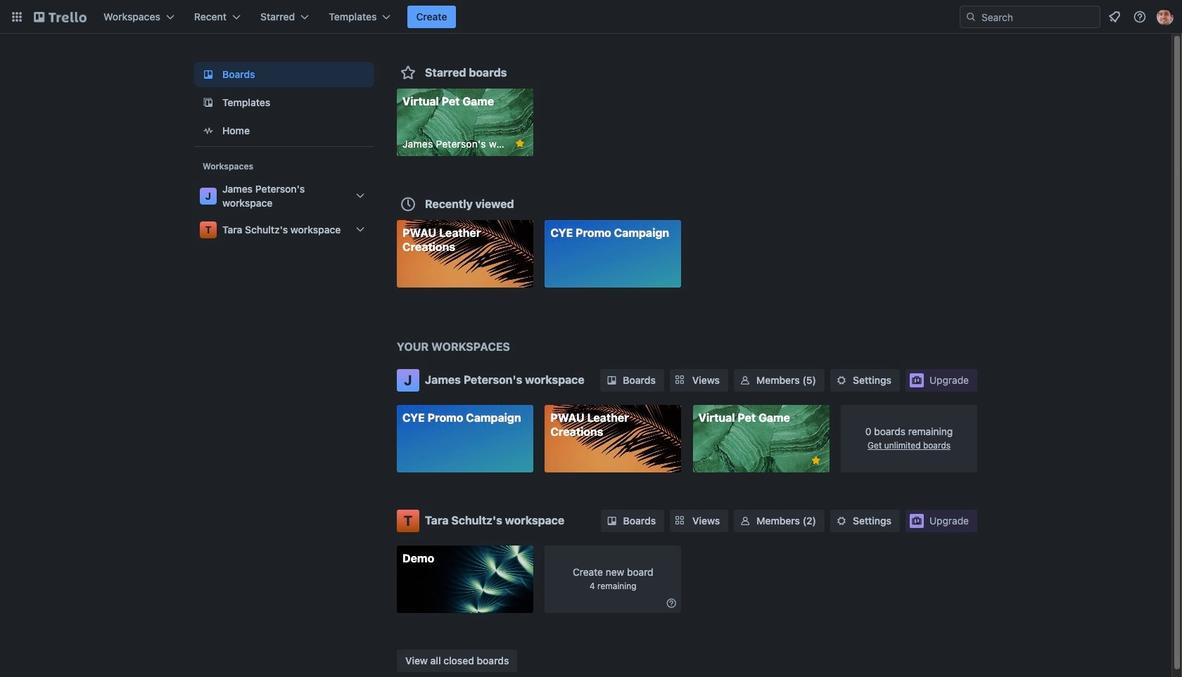 Task type: locate. For each thing, give the bounding box(es) containing it.
james peterson (jamespeterson93) image
[[1157, 8, 1174, 25]]

primary element
[[0, 0, 1183, 34]]

back to home image
[[34, 6, 87, 28]]

0 vertical spatial click to unstar this board. it will be removed from your starred list. image
[[514, 137, 526, 150]]

0 horizontal spatial click to unstar this board. it will be removed from your starred list. image
[[514, 137, 526, 150]]

click to unstar this board. it will be removed from your starred list. image
[[514, 137, 526, 150], [810, 455, 823, 467]]

1 horizontal spatial click to unstar this board. it will be removed from your starred list. image
[[810, 455, 823, 467]]

0 notifications image
[[1107, 8, 1124, 25]]

Search field
[[960, 6, 1101, 28]]

home image
[[200, 122, 217, 139]]

1 vertical spatial click to unstar this board. it will be removed from your starred list. image
[[810, 455, 823, 467]]

sm image
[[605, 374, 619, 388], [738, 374, 753, 388], [739, 514, 753, 528]]

sm image
[[835, 374, 849, 388], [605, 514, 619, 528], [835, 514, 849, 528], [665, 597, 679, 611]]



Task type: describe. For each thing, give the bounding box(es) containing it.
search image
[[966, 11, 977, 23]]

template board image
[[200, 94, 217, 111]]

open information menu image
[[1133, 10, 1147, 24]]

board image
[[200, 66, 217, 83]]



Task type: vqa. For each thing, say whether or not it's contained in the screenshot.
text field
no



